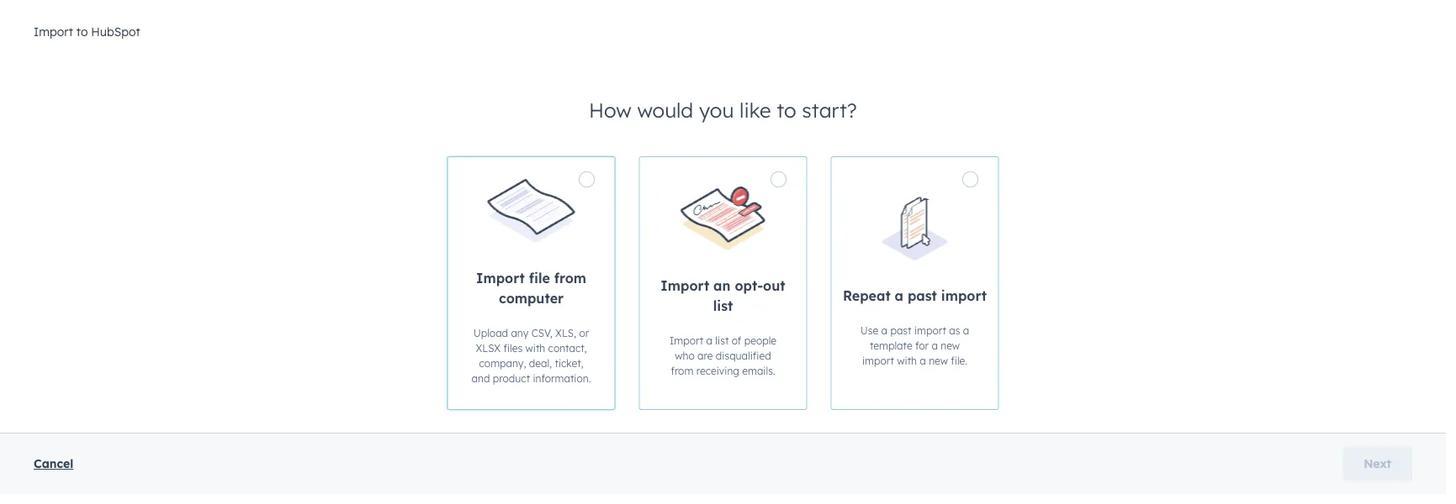 Task type: vqa. For each thing, say whether or not it's contained in the screenshot.
'start?'
yes



Task type: describe. For each thing, give the bounding box(es) containing it.
a right repeat
[[895, 288, 904, 305]]

repeat a past import
[[843, 288, 987, 305]]

an
[[714, 278, 731, 294]]

with inside 'use a past import as a template for a new import with a new file.'
[[897, 355, 917, 367]]

hubspot
[[91, 24, 140, 39]]

like
[[740, 98, 771, 123]]

contact,
[[548, 342, 587, 355]]

would
[[637, 98, 693, 123]]

next
[[1364, 457, 1392, 472]]

next button
[[1343, 448, 1413, 481]]

company,
[[479, 357, 526, 370]]

computer
[[499, 290, 564, 307]]

a inside import a list of people who are disqualified from receiving emails.
[[706, 334, 713, 347]]

import for use a past import as a template for a new import with a new file.
[[914, 324, 946, 337]]

or
[[579, 327, 589, 339]]

file.
[[951, 355, 968, 367]]

xlsx
[[476, 342, 501, 355]]

receiving
[[696, 365, 739, 377]]

of
[[732, 334, 742, 347]]

information.
[[533, 372, 591, 385]]

for
[[915, 339, 929, 352]]

from inside the import file from computer
[[554, 270, 586, 287]]

csv,
[[531, 327, 553, 339]]

past for use
[[891, 324, 912, 337]]

import for import an opt-out list
[[661, 278, 709, 294]]

import a list of people who are disqualified from receiving emails.
[[670, 334, 777, 377]]

how
[[589, 98, 632, 123]]

import for import file from computer
[[476, 270, 525, 287]]

use a past import as a template for a new import with a new file.
[[861, 324, 969, 367]]

out
[[763, 278, 786, 294]]

files
[[504, 342, 523, 355]]

any
[[511, 327, 529, 339]]

a right for on the bottom of the page
[[932, 339, 938, 352]]

opt-
[[735, 278, 763, 294]]

upload
[[474, 327, 508, 339]]

xls,
[[555, 327, 576, 339]]

deal,
[[529, 357, 552, 370]]



Task type: locate. For each thing, give the bounding box(es) containing it.
to left hubspot
[[76, 24, 88, 39]]

0 vertical spatial new
[[941, 339, 960, 352]]

2 vertical spatial import
[[862, 355, 894, 367]]

0 vertical spatial import
[[941, 288, 987, 305]]

import
[[941, 288, 987, 305], [914, 324, 946, 337], [862, 355, 894, 367]]

1 horizontal spatial to
[[777, 98, 796, 123]]

import up 'who'
[[670, 334, 704, 347]]

you
[[699, 98, 734, 123]]

0 horizontal spatial from
[[554, 270, 586, 287]]

import for import a list of people who are disqualified from receiving emails.
[[670, 334, 704, 347]]

import for repeat a past import
[[941, 288, 987, 305]]

a up are in the left of the page
[[706, 334, 713, 347]]

import up as at the right
[[941, 288, 987, 305]]

past
[[908, 288, 937, 305], [891, 324, 912, 337]]

as
[[949, 324, 960, 337]]

none radio containing import file from computer
[[447, 156, 615, 411]]

from down 'who'
[[671, 365, 694, 377]]

how would you like to start?
[[589, 98, 857, 123]]

to
[[76, 24, 88, 39], [777, 98, 796, 123]]

and
[[472, 372, 490, 385]]

1 horizontal spatial from
[[671, 365, 694, 377]]

past up for on the bottom of the page
[[908, 288, 937, 305]]

1 vertical spatial to
[[777, 98, 796, 123]]

a right as at the right
[[963, 324, 969, 337]]

from inside import a list of people who are disqualified from receiving emails.
[[671, 365, 694, 377]]

1 vertical spatial from
[[671, 365, 694, 377]]

None radio
[[447, 156, 615, 411]]

1 vertical spatial new
[[929, 355, 948, 367]]

list left of
[[715, 334, 729, 347]]

new
[[941, 339, 960, 352], [929, 355, 948, 367]]

list inside import an opt-out list
[[713, 298, 733, 315]]

new down as at the right
[[941, 339, 960, 352]]

import inside import an opt-out list
[[661, 278, 709, 294]]

from
[[554, 270, 586, 287], [671, 365, 694, 377]]

0 horizontal spatial to
[[76, 24, 88, 39]]

1 horizontal spatial with
[[897, 355, 917, 367]]

with inside upload any csv, xls, or xlsx files with contact, company, deal, ticket, and product information.
[[525, 342, 545, 355]]

0 vertical spatial past
[[908, 288, 937, 305]]

list inside import a list of people who are disqualified from receiving emails.
[[715, 334, 729, 347]]

cancel
[[34, 457, 73, 472]]

1 vertical spatial import
[[914, 324, 946, 337]]

import inside import a list of people who are disqualified from receiving emails.
[[670, 334, 704, 347]]

import
[[34, 24, 73, 39], [476, 270, 525, 287], [661, 278, 709, 294], [670, 334, 704, 347]]

1 vertical spatial list
[[715, 334, 729, 347]]

are
[[698, 350, 713, 362]]

import down template
[[862, 355, 894, 367]]

import left an
[[661, 278, 709, 294]]

a right use
[[881, 324, 888, 337]]

disqualified
[[716, 350, 771, 362]]

import inside the import file from computer
[[476, 270, 525, 287]]

1 vertical spatial past
[[891, 324, 912, 337]]

with
[[525, 342, 545, 355], [897, 355, 917, 367]]

import for import to hubspot
[[34, 24, 73, 39]]

import up computer
[[476, 270, 525, 287]]

file
[[529, 270, 550, 287]]

0 vertical spatial list
[[713, 298, 733, 315]]

repeat
[[843, 288, 891, 305]]

who
[[675, 350, 695, 362]]

list down an
[[713, 298, 733, 315]]

emails.
[[742, 365, 775, 377]]

0 vertical spatial to
[[76, 24, 88, 39]]

new left file.
[[929, 355, 948, 367]]

import left hubspot
[[34, 24, 73, 39]]

import to hubspot
[[34, 24, 140, 39]]

past up template
[[891, 324, 912, 337]]

cancel button
[[34, 454, 73, 475]]

with down for on the bottom of the page
[[897, 355, 917, 367]]

a down for on the bottom of the page
[[920, 355, 926, 367]]

import file from computer
[[476, 270, 586, 307]]

import up for on the bottom of the page
[[914, 324, 946, 337]]

product
[[493, 372, 530, 385]]

template
[[870, 339, 913, 352]]

None radio
[[639, 156, 807, 411], [831, 156, 999, 411], [639, 156, 807, 411], [831, 156, 999, 411]]

ticket,
[[555, 357, 583, 370]]

list
[[713, 298, 733, 315], [715, 334, 729, 347]]

upload any csv, xls, or xlsx files with contact, company, deal, ticket, and product information.
[[472, 327, 591, 385]]

import an opt-out list
[[661, 278, 786, 315]]

with up deal, at the bottom of page
[[525, 342, 545, 355]]

past for repeat
[[908, 288, 937, 305]]

start?
[[802, 98, 857, 123]]

people
[[744, 334, 777, 347]]

0 horizontal spatial with
[[525, 342, 545, 355]]

past inside 'use a past import as a template for a new import with a new file.'
[[891, 324, 912, 337]]

to right the like
[[777, 98, 796, 123]]

a
[[895, 288, 904, 305], [881, 324, 888, 337], [963, 324, 969, 337], [706, 334, 713, 347], [932, 339, 938, 352], [920, 355, 926, 367]]

0 vertical spatial from
[[554, 270, 586, 287]]

from right file
[[554, 270, 586, 287]]

use
[[861, 324, 879, 337]]



